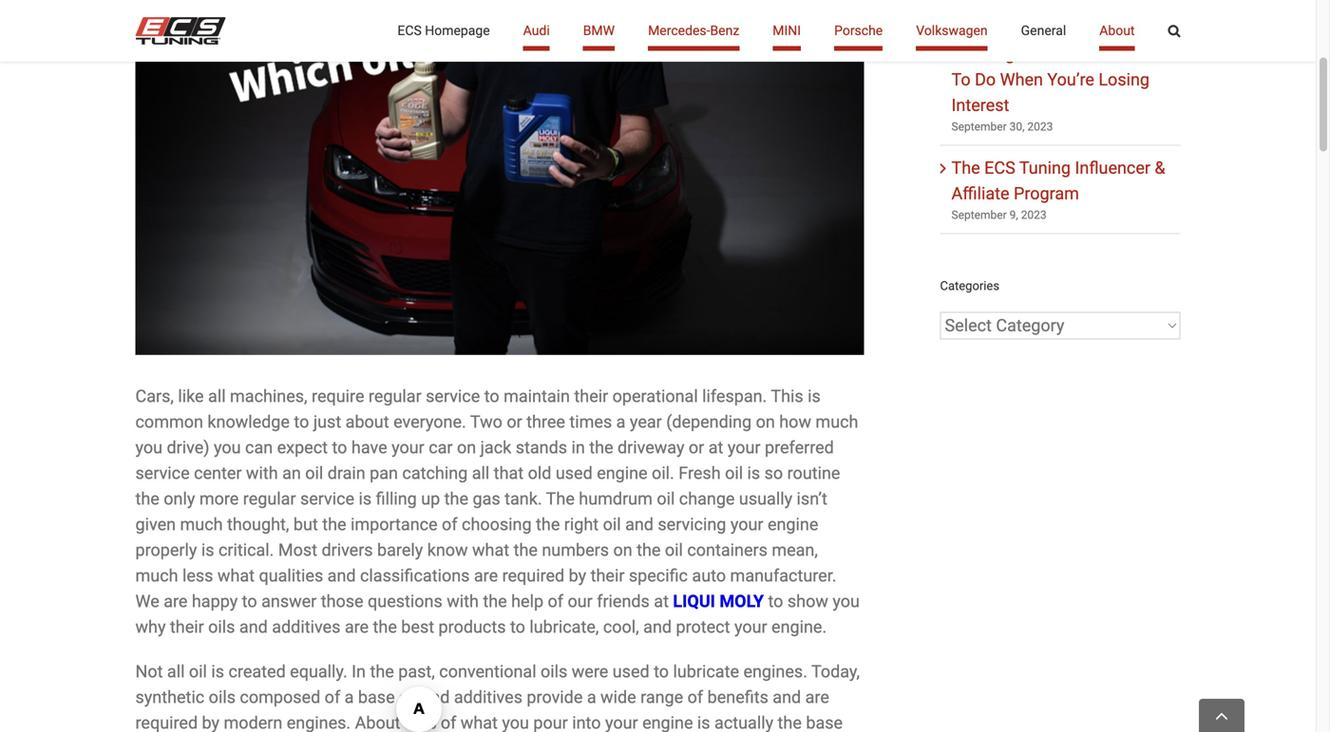 Task type: locate. For each thing, give the bounding box(es) containing it.
0 vertical spatial much
[[816, 412, 859, 432]]

the right but
[[322, 515, 347, 535]]

section containing reviving your passion: what to do when you're losing interest
[[941, 0, 1181, 383]]

their up the friends
[[591, 566, 625, 586]]

qualities
[[259, 566, 323, 586]]

0 horizontal spatial with
[[246, 464, 278, 484]]

cool,
[[604, 618, 640, 638]]

by down numbers at the bottom left
[[569, 566, 587, 586]]

up
[[421, 489, 440, 509]]

three
[[527, 412, 566, 432]]

2 vertical spatial on
[[614, 541, 633, 561]]

1 horizontal spatial much
[[180, 515, 223, 535]]

a down were
[[587, 688, 597, 708]]

composed
[[240, 688, 321, 708]]

1 vertical spatial used
[[613, 662, 650, 682]]

filling
[[376, 489, 417, 509]]

additives inside not all oil is created equally. in the past, conventional oils were used to lubricate engines. today, synthetic oils composed of a base oil and additives provide a wide range of benefits and are required by modern engines. about 70% of what you pour into your engine is actually the ba
[[454, 688, 523, 708]]

section
[[941, 0, 1181, 383]]

1 horizontal spatial by
[[569, 566, 587, 586]]

oil down humdrum
[[603, 515, 621, 535]]

are down today,
[[806, 688, 830, 708]]

everyone.
[[394, 412, 467, 432]]

much up we
[[135, 566, 178, 586]]

september
[[952, 120, 1007, 134], [952, 209, 1007, 222]]

additives down answer at bottom left
[[272, 618, 341, 638]]

your
[[1020, 44, 1054, 64]]

what down 'critical.'
[[218, 566, 255, 586]]

the inside to show you why their oils and additives are the best products to lubricate, cool, and protect your engine.
[[373, 618, 397, 638]]

1 vertical spatial much
[[180, 515, 223, 535]]

used inside cars, like all machines, require regular service to maintain their operational lifespan. this is common knowledge to just about everyone. two or three times a year (depending on how much you drive) you can expect to have your car on jack stands in the driveway or at your preferred service center with an oil drain pan catching all that old used engine oil. fresh oil is so routine the only more regular service is filling up the gas tank. the humdrum oil change usually isn't given much thought, but the importance of choosing the right oil and servicing your engine properly is critical. most drivers barely know what the numbers on the oil containers mean, much less what qualities and classifications are required by their specific auto manufacturer. we are happy to answer those questions with the help of our friends at
[[556, 464, 593, 484]]

0 vertical spatial on
[[756, 412, 776, 432]]

required down synthetic
[[135, 714, 198, 733]]

a inside cars, like all machines, require regular service to maintain their operational lifespan. this is common knowledge to just about everyone. two or three times a year (depending on how much you drive) you can expect to have your car on jack stands in the driveway or at your preferred service center with an oil drain pan catching all that old used engine oil. fresh oil is so routine the only more regular service is filling up the gas tank. the humdrum oil change usually isn't given much thought, but the importance of choosing the right oil and servicing your engine properly is critical. most drivers barely know what the numbers on the oil containers mean, much less what qualities and classifications are required by their specific auto manufacturer. we are happy to answer those questions with the help of our friends at
[[617, 412, 626, 432]]

and
[[626, 515, 654, 535], [328, 566, 356, 586], [239, 618, 268, 638], [644, 618, 672, 638], [422, 688, 450, 708], [773, 688, 802, 708]]

what down 'conventional'
[[461, 714, 498, 733]]

1 vertical spatial the
[[546, 489, 575, 509]]

september inside reviving your passion: what to do when you're losing interest september 30, 2023
[[952, 120, 1007, 134]]

1 vertical spatial service
[[135, 464, 190, 484]]

all up synthetic
[[167, 662, 185, 682]]

2023 right '9,'
[[1022, 209, 1047, 222]]

at down specific
[[654, 592, 669, 612]]

service up the only
[[135, 464, 190, 484]]

require
[[312, 387, 365, 407]]

to
[[485, 387, 500, 407], [294, 412, 309, 432], [332, 438, 347, 458], [242, 592, 257, 612], [769, 592, 784, 612], [510, 618, 526, 638], [654, 662, 669, 682]]

year
[[630, 412, 662, 432]]

much down more
[[180, 515, 223, 535]]

the up given
[[135, 489, 160, 509]]

service down drain
[[300, 489, 355, 509]]

by inside not all oil is created equally. in the past, conventional oils were used to lubricate engines. today, synthetic oils composed of a base oil and additives provide a wide range of benefits and are required by modern engines. about 70% of what you pour into your engine is actually the ba
[[202, 714, 220, 733]]

ecs inside the ecs tuning influencer & affiliate program september 9, 2023
[[985, 158, 1016, 178]]

oils up modern
[[209, 688, 236, 708]]

2023
[[1028, 120, 1054, 134], [1022, 209, 1047, 222]]

change
[[680, 489, 735, 509]]

have
[[352, 438, 388, 458]]

oil
[[305, 464, 323, 484], [725, 464, 744, 484], [657, 489, 675, 509], [603, 515, 621, 535], [665, 541, 683, 561], [189, 662, 207, 682], [399, 688, 417, 708]]

of up know
[[442, 515, 458, 535]]

2 vertical spatial all
[[167, 662, 185, 682]]

are inside to show you why their oils and additives are the best products to lubricate, cool, and protect your engine.
[[345, 618, 369, 638]]

are up to show you why their oils and additives are the best products to lubricate, cool, and protect your engine.
[[474, 566, 498, 586]]

0 horizontal spatial at
[[654, 592, 669, 612]]

0 horizontal spatial by
[[202, 714, 220, 733]]

1 horizontal spatial used
[[613, 662, 650, 682]]

0 vertical spatial engine
[[597, 464, 648, 484]]

1 vertical spatial additives
[[454, 688, 523, 708]]

actually
[[715, 714, 774, 733]]

1 horizontal spatial regular
[[369, 387, 422, 407]]

2 vertical spatial what
[[461, 714, 498, 733]]

1 vertical spatial 2023
[[1022, 209, 1047, 222]]

0 horizontal spatial about
[[355, 714, 401, 733]]

2 vertical spatial oils
[[209, 688, 236, 708]]

maintain
[[504, 387, 570, 407]]

engine up mean,
[[768, 515, 819, 535]]

regular
[[369, 387, 422, 407], [243, 489, 296, 509]]

drive)
[[167, 438, 210, 458]]

much right how
[[816, 412, 859, 432]]

0 horizontal spatial all
[[167, 662, 185, 682]]

1 vertical spatial with
[[447, 592, 479, 612]]

0 horizontal spatial engines.
[[287, 714, 351, 733]]

the right up
[[445, 489, 469, 509]]

0 vertical spatial the
[[952, 158, 981, 178]]

1 september from the top
[[952, 120, 1007, 134]]

0 horizontal spatial required
[[135, 714, 198, 733]]

2 september from the top
[[952, 209, 1007, 222]]

0 horizontal spatial on
[[457, 438, 476, 458]]

oils inside to show you why their oils and additives are the best products to lubricate, cool, and protect your engine.
[[208, 618, 235, 638]]

on right 'car'
[[457, 438, 476, 458]]

to right happy
[[242, 592, 257, 612]]

servicing
[[658, 515, 727, 535]]

to up 'two'
[[485, 387, 500, 407]]

2 vertical spatial much
[[135, 566, 178, 586]]

humdrum
[[579, 489, 653, 509]]

1 vertical spatial regular
[[243, 489, 296, 509]]

regular up thought,
[[243, 489, 296, 509]]

0 vertical spatial their
[[575, 387, 609, 407]]

the down old
[[546, 489, 575, 509]]

liqui moly link
[[673, 592, 764, 612]]

benefits
[[708, 688, 769, 708]]

0 horizontal spatial regular
[[243, 489, 296, 509]]

additives down 'conventional'
[[454, 688, 523, 708]]

1 horizontal spatial at
[[709, 438, 724, 458]]

of right 70% on the bottom left of page
[[441, 714, 457, 733]]

influencer
[[1076, 158, 1151, 178]]

ecs tuning logo image
[[135, 17, 226, 45]]

are inside not all oil is created equally. in the past, conventional oils were used to lubricate engines. today, synthetic oils composed of a base oil and additives provide a wide range of benefits and are required by modern engines. about 70% of what you pour into your engine is actually the ba
[[806, 688, 830, 708]]

2 horizontal spatial service
[[426, 387, 480, 407]]

all up gas
[[472, 464, 490, 484]]

about down base
[[355, 714, 401, 733]]

2 horizontal spatial all
[[472, 464, 490, 484]]

the right actually
[[778, 714, 802, 733]]

0 vertical spatial or
[[507, 412, 523, 432]]

oil right fresh at the right bottom of the page
[[725, 464, 744, 484]]

numbers
[[542, 541, 609, 561]]

your down the moly
[[735, 618, 768, 638]]

oils down happy
[[208, 618, 235, 638]]

1 horizontal spatial all
[[208, 387, 226, 407]]

about up passion:
[[1100, 23, 1136, 39]]

you down common
[[135, 438, 163, 458]]

protect
[[676, 618, 731, 638]]

that
[[494, 464, 524, 484]]

what down choosing
[[473, 541, 510, 561]]

1 horizontal spatial additives
[[454, 688, 523, 708]]

0 horizontal spatial used
[[556, 464, 593, 484]]

the inside the ecs tuning influencer & affiliate program september 9, 2023
[[952, 158, 981, 178]]

ecs homepage
[[398, 23, 490, 39]]

and down answer at bottom left
[[239, 618, 268, 638]]

on up specific
[[614, 541, 633, 561]]

0 horizontal spatial or
[[507, 412, 523, 432]]

1 horizontal spatial required
[[503, 566, 565, 586]]

the left help
[[483, 592, 507, 612]]

2 horizontal spatial a
[[617, 412, 626, 432]]

used down in
[[556, 464, 593, 484]]

2 vertical spatial service
[[300, 489, 355, 509]]

mean,
[[772, 541, 818, 561]]

like
[[178, 387, 204, 407]]

1 vertical spatial september
[[952, 209, 1007, 222]]

wide
[[601, 688, 637, 708]]

ecs left "homepage"
[[398, 23, 422, 39]]

audi
[[523, 23, 550, 39]]

september down interest at the right top of page
[[952, 120, 1007, 134]]

or right 'two'
[[507, 412, 523, 432]]

barely
[[377, 541, 423, 561]]

you left pour
[[502, 714, 529, 733]]

0 horizontal spatial additives
[[272, 618, 341, 638]]

all right like
[[208, 387, 226, 407]]

2 horizontal spatial on
[[756, 412, 776, 432]]

machines,
[[230, 387, 308, 407]]

oils up provide
[[541, 662, 568, 682]]

1 vertical spatial on
[[457, 438, 476, 458]]

additives inside to show you why their oils and additives are the best products to lubricate, cool, and protect your engine.
[[272, 618, 341, 638]]

&
[[1155, 158, 1166, 178]]

provide
[[527, 688, 583, 708]]

classifications
[[360, 566, 470, 586]]

their up times
[[575, 387, 609, 407]]

past,
[[399, 662, 435, 682]]

2 vertical spatial their
[[170, 618, 204, 638]]

september inside the ecs tuning influencer & affiliate program september 9, 2023
[[952, 209, 1007, 222]]

2023 inside the ecs tuning influencer & affiliate program september 9, 2023
[[1022, 209, 1047, 222]]

your left 'car'
[[392, 438, 425, 458]]

oil up synthetic
[[189, 662, 207, 682]]

1 horizontal spatial or
[[689, 438, 705, 458]]

your inside to show you why their oils and additives are the best products to lubricate, cool, and protect your engine.
[[735, 618, 768, 638]]

or up fresh at the right bottom of the page
[[689, 438, 705, 458]]

engines. up benefits
[[744, 662, 808, 682]]

oil right an
[[305, 464, 323, 484]]

program
[[1014, 184, 1080, 204]]

on left how
[[756, 412, 776, 432]]

not all oil is created equally. in the past, conventional oils were used to lubricate engines. today, synthetic oils composed of a base oil and additives provide a wide range of benefits and are required by modern engines. about 70% of what you pour into your engine is actually the ba
[[135, 662, 862, 733]]

or
[[507, 412, 523, 432], [689, 438, 705, 458]]

how
[[780, 412, 812, 432]]

synthetic
[[135, 688, 205, 708]]

not
[[135, 662, 163, 682]]

all
[[208, 387, 226, 407], [472, 464, 490, 484], [167, 662, 185, 682]]

1 vertical spatial by
[[202, 714, 220, 733]]

today,
[[812, 662, 860, 682]]

to inside not all oil is created equally. in the past, conventional oils were used to lubricate engines. today, synthetic oils composed of a base oil and additives provide a wide range of benefits and are required by modern engines. about 70% of what you pour into your engine is actually the ba
[[654, 662, 669, 682]]

when
[[1001, 70, 1044, 90]]

required
[[503, 566, 565, 586], [135, 714, 198, 733]]

bmw
[[583, 23, 615, 39]]

ecs up affiliate
[[985, 158, 1016, 178]]

volkswagen link
[[917, 0, 988, 62]]

0 vertical spatial september
[[952, 120, 1007, 134]]

you inside not all oil is created equally. in the past, conventional oils were used to lubricate engines. today, synthetic oils composed of a base oil and additives provide a wide range of benefits and are required by modern engines. about 70% of what you pour into your engine is actually the ba
[[502, 714, 529, 733]]

conventional
[[439, 662, 537, 682]]

pan
[[370, 464, 398, 484]]

much
[[816, 412, 859, 432], [180, 515, 223, 535], [135, 566, 178, 586]]

regular up about
[[369, 387, 422, 407]]

1 horizontal spatial engines.
[[744, 662, 808, 682]]

0 vertical spatial engines.
[[744, 662, 808, 682]]

their
[[575, 387, 609, 407], [591, 566, 625, 586], [170, 618, 204, 638]]

additives
[[272, 618, 341, 638], [454, 688, 523, 708]]

porsche
[[835, 23, 883, 39]]

september down affiliate
[[952, 209, 1007, 222]]

required up help
[[503, 566, 565, 586]]

you up 'center' on the bottom of the page
[[214, 438, 241, 458]]

0 vertical spatial used
[[556, 464, 593, 484]]

thought,
[[227, 515, 289, 535]]

1 vertical spatial at
[[654, 592, 669, 612]]

1 horizontal spatial ecs
[[985, 158, 1016, 178]]

1 vertical spatial all
[[472, 464, 490, 484]]

1 horizontal spatial a
[[587, 688, 597, 708]]

0 horizontal spatial the
[[546, 489, 575, 509]]

and up 70% on the bottom left of page
[[422, 688, 450, 708]]

2 vertical spatial engine
[[643, 714, 694, 733]]

a left base
[[345, 688, 354, 708]]

engine down range
[[643, 714, 694, 733]]

created
[[229, 662, 286, 682]]

show
[[788, 592, 829, 612]]

is
[[808, 387, 821, 407], [748, 464, 761, 484], [359, 489, 372, 509], [201, 541, 214, 561], [211, 662, 224, 682], [698, 714, 711, 733]]

2 horizontal spatial much
[[816, 412, 859, 432]]

mercedes-benz
[[648, 23, 740, 39]]

2023 right 30,
[[1028, 120, 1054, 134]]

1 vertical spatial required
[[135, 714, 198, 733]]

1 horizontal spatial the
[[952, 158, 981, 178]]

engine
[[597, 464, 648, 484], [768, 515, 819, 535], [643, 714, 694, 733]]

1 vertical spatial oils
[[541, 662, 568, 682]]

1 horizontal spatial with
[[447, 592, 479, 612]]

preferred
[[765, 438, 835, 458]]

with down can
[[246, 464, 278, 484]]

tank.
[[505, 489, 542, 509]]

0 vertical spatial ecs
[[398, 23, 422, 39]]

the right the in
[[370, 662, 394, 682]]

gas
[[473, 489, 501, 509]]

two
[[470, 412, 503, 432]]

reviving
[[952, 44, 1016, 64]]

is up less
[[201, 541, 214, 561]]

you right show
[[833, 592, 860, 612]]

0 vertical spatial oils
[[208, 618, 235, 638]]

0 vertical spatial by
[[569, 566, 587, 586]]

service up everyone.
[[426, 387, 480, 407]]

1 horizontal spatial on
[[614, 541, 633, 561]]

oil down oil.
[[657, 489, 675, 509]]

expect
[[277, 438, 328, 458]]

the up affiliate
[[952, 158, 981, 178]]

1 vertical spatial ecs
[[985, 158, 1016, 178]]

with up products
[[447, 592, 479, 612]]

0 horizontal spatial a
[[345, 688, 354, 708]]

0 vertical spatial service
[[426, 387, 480, 407]]

general link
[[1022, 0, 1067, 62]]

are down those
[[345, 618, 369, 638]]

0 vertical spatial additives
[[272, 618, 341, 638]]

their right why on the left bottom of page
[[170, 618, 204, 638]]

by left modern
[[202, 714, 220, 733]]

0 vertical spatial 2023
[[1028, 120, 1054, 134]]

oils
[[208, 618, 235, 638], [541, 662, 568, 682], [209, 688, 236, 708]]

a left year
[[617, 412, 626, 432]]

0 horizontal spatial much
[[135, 566, 178, 586]]

engine inside not all oil is created equally. in the past, conventional oils were used to lubricate engines. today, synthetic oils composed of a base oil and additives provide a wide range of benefits and are required by modern engines. about 70% of what you pour into your engine is actually the ba
[[643, 714, 694, 733]]

1 vertical spatial about
[[355, 714, 401, 733]]

your
[[392, 438, 425, 458], [728, 438, 761, 458], [731, 515, 764, 535], [735, 618, 768, 638], [606, 714, 639, 733]]

1 horizontal spatial about
[[1100, 23, 1136, 39]]

0 vertical spatial required
[[503, 566, 565, 586]]

the down the questions
[[373, 618, 397, 638]]

0 vertical spatial about
[[1100, 23, 1136, 39]]



Task type: describe. For each thing, give the bounding box(es) containing it.
so
[[765, 464, 784, 484]]

common
[[135, 412, 203, 432]]

this
[[771, 387, 804, 407]]

auto
[[692, 566, 726, 586]]

is right this
[[808, 387, 821, 407]]

answer
[[262, 592, 317, 612]]

0 vertical spatial what
[[473, 541, 510, 561]]

times
[[570, 412, 612, 432]]

by inside cars, like all machines, require regular service to maintain their operational lifespan. this is common knowledge to just about everyone. two or three times a year (depending on how much you drive) you can expect to have your car on jack stands in the driveway or at your preferred service center with an oil drain pan catching all that old used engine oil. fresh oil is so routine the only more regular service is filling up the gas tank. the humdrum oil change usually isn't given much thought, but the importance of choosing the right oil and servicing your engine properly is critical. most drivers barely know what the numbers on the oil containers mean, much less what qualities and classifications are required by their specific auto manufacturer. we are happy to answer those questions with the help of our friends at
[[569, 566, 587, 586]]

0 horizontal spatial service
[[135, 464, 190, 484]]

1 vertical spatial engines.
[[287, 714, 351, 733]]

0 vertical spatial at
[[709, 438, 724, 458]]

1 horizontal spatial service
[[300, 489, 355, 509]]

in
[[352, 662, 366, 682]]

to
[[952, 70, 971, 90]]

their inside to show you why their oils and additives are the best products to lubricate, cool, and protect your engine.
[[170, 618, 204, 638]]

all inside not all oil is created equally. in the past, conventional oils were used to lubricate engines. today, synthetic oils composed of a base oil and additives provide a wide range of benefits and are required by modern engines. about 70% of what you pour into your engine is actually the ba
[[167, 662, 185, 682]]

usually
[[740, 489, 793, 509]]

we
[[135, 592, 159, 612]]

required inside cars, like all machines, require regular service to maintain their operational lifespan. this is common knowledge to just about everyone. two or three times a year (depending on how much you drive) you can expect to have your car on jack stands in the driveway or at your preferred service center with an oil drain pan catching all that old used engine oil. fresh oil is so routine the only more regular service is filling up the gas tank. the humdrum oil change usually isn't given much thought, but the importance of choosing the right oil and servicing your engine properly is critical. most drivers barely know what the numbers on the oil containers mean, much less what qualities and classifications are required by their specific auto manufacturer. we are happy to answer those questions with the help of our friends at
[[503, 566, 565, 586]]

importance
[[351, 515, 438, 535]]

help
[[512, 592, 544, 612]]

more
[[199, 489, 239, 509]]

are right we
[[164, 592, 188, 612]]

equally.
[[290, 662, 348, 682]]

oil up specific
[[665, 541, 683, 561]]

catching
[[403, 464, 468, 484]]

happy
[[192, 592, 238, 612]]

used inside not all oil is created equally. in the past, conventional oils were used to lubricate engines. today, synthetic oils composed of a base oil and additives provide a wide range of benefits and are required by modern engines. about 70% of what you pour into your engine is actually the ba
[[613, 662, 650, 682]]

our
[[568, 592, 593, 612]]

base
[[358, 688, 395, 708]]

pour
[[534, 714, 568, 733]]

0 vertical spatial all
[[208, 387, 226, 407]]

only
[[164, 489, 195, 509]]

and up those
[[328, 566, 356, 586]]

audi link
[[523, 0, 550, 62]]

hm liqui moly blog 12 3 2018 24 image
[[135, 0, 865, 355]]

70%
[[405, 714, 437, 733]]

losing
[[1099, 70, 1150, 90]]

those
[[321, 592, 364, 612]]

0 vertical spatial regular
[[369, 387, 422, 407]]

the ecs tuning influencer & affiliate program september 9, 2023
[[952, 158, 1166, 222]]

liqui moly
[[673, 592, 764, 612]]

reviving your passion: what to do when you're losing interest link
[[952, 44, 1168, 116]]

benz
[[711, 23, 740, 39]]

the ecs tuning influencer & affiliate program link
[[952, 158, 1166, 204]]

your down the (depending
[[728, 438, 761, 458]]

and right cool,
[[644, 618, 672, 638]]

the left right on the left bottom of page
[[536, 515, 560, 535]]

is left created
[[211, 662, 224, 682]]

1 vertical spatial engine
[[768, 515, 819, 535]]

1 vertical spatial what
[[218, 566, 255, 586]]

and right benefits
[[773, 688, 802, 708]]

homepage
[[425, 23, 490, 39]]

oil down the 'past,'
[[399, 688, 417, 708]]

isn't
[[797, 489, 828, 509]]

do
[[975, 70, 996, 90]]

liqui
[[673, 592, 716, 612]]

affiliate
[[952, 184, 1010, 204]]

about link
[[1100, 0, 1136, 62]]

1 vertical spatial their
[[591, 566, 625, 586]]

in
[[572, 438, 585, 458]]

the down choosing
[[514, 541, 538, 561]]

jack
[[481, 438, 512, 458]]

mercedes-
[[648, 23, 711, 39]]

about inside not all oil is created equally. in the past, conventional oils were used to lubricate engines. today, synthetic oils composed of a base oil and additives provide a wide range of benefits and are required by modern engines. about 70% of what you pour into your engine is actually the ba
[[355, 714, 401, 733]]

is left the filling
[[359, 489, 372, 509]]

knowledge
[[208, 412, 290, 432]]

know
[[428, 541, 468, 561]]

your inside not all oil is created equally. in the past, conventional oils were used to lubricate engines. today, synthetic oils composed of a base oil and additives provide a wide range of benefits and are required by modern engines. about 70% of what you pour into your engine is actually the ba
[[606, 714, 639, 733]]

the inside cars, like all machines, require regular service to maintain their operational lifespan. this is common knowledge to just about everyone. two or three times a year (depending on how much you drive) you can expect to have your car on jack stands in the driveway or at your preferred service center with an oil drain pan catching all that old used engine oil. fresh oil is so routine the only more regular service is filling up the gas tank. the humdrum oil change usually isn't given much thought, but the importance of choosing the right oil and servicing your engine properly is critical. most drivers barely know what the numbers on the oil containers mean, much less what qualities and classifications are required by their specific auto manufacturer. we are happy to answer those questions with the help of our friends at
[[546, 489, 575, 509]]

bmw link
[[583, 0, 615, 62]]

of down equally.
[[325, 688, 341, 708]]

properly
[[135, 541, 197, 561]]

fresh
[[679, 464, 721, 484]]

reviving your passion: what to do when you're losing interest september 30, 2023
[[952, 44, 1168, 134]]

driveway
[[618, 438, 685, 458]]

of down lubricate
[[688, 688, 704, 708]]

of left our
[[548, 592, 564, 612]]

cars, like all machines, require regular service to maintain their operational lifespan. this is common knowledge to just about everyone. two or three times a year (depending on how much you drive) you can expect to have your car on jack stands in the driveway or at your preferred service center with an oil drain pan catching all that old used engine oil. fresh oil is so routine the only more regular service is filling up the gas tank. the humdrum oil change usually isn't given much thought, but the importance of choosing the right oil and servicing your engine properly is critical. most drivers barely know what the numbers on the oil containers mean, much less what qualities and classifications are required by their specific auto manufacturer. we are happy to answer those questions with the help of our friends at
[[135, 387, 859, 612]]

0 vertical spatial with
[[246, 464, 278, 484]]

your down usually
[[731, 515, 764, 535]]

is left actually
[[698, 714, 711, 733]]

is left so
[[748, 464, 761, 484]]

2023 inside reviving your passion: what to do when you're losing interest september 30, 2023
[[1028, 120, 1054, 134]]

general
[[1022, 23, 1067, 39]]

you're
[[1048, 70, 1095, 90]]

modern
[[224, 714, 283, 733]]

what inside not all oil is created equally. in the past, conventional oils were used to lubricate engines. today, synthetic oils composed of a base oil and additives provide a wide range of benefits and are required by modern engines. about 70% of what you pour into your engine is actually the ba
[[461, 714, 498, 733]]

0 horizontal spatial ecs
[[398, 23, 422, 39]]

1 vertical spatial or
[[689, 438, 705, 458]]

containers
[[688, 541, 768, 561]]

critical.
[[219, 541, 274, 561]]

car
[[429, 438, 453, 458]]

were
[[572, 662, 609, 682]]

drivers
[[322, 541, 373, 561]]

to up the expect
[[294, 412, 309, 432]]

volkswagen
[[917, 23, 988, 39]]

questions
[[368, 592, 443, 612]]

moly
[[720, 592, 764, 612]]

products
[[439, 618, 506, 638]]

manufacturer.
[[731, 566, 837, 586]]

to up drain
[[332, 438, 347, 458]]

lifespan.
[[703, 387, 767, 407]]

lubricate
[[674, 662, 740, 682]]

center
[[194, 464, 242, 484]]

9,
[[1010, 209, 1019, 222]]

required inside not all oil is created equally. in the past, conventional oils were used to lubricate engines. today, synthetic oils composed of a base oil and additives provide a wide range of benefits and are required by modern engines. about 70% of what you pour into your engine is actually the ba
[[135, 714, 198, 733]]

(depending
[[667, 412, 752, 432]]

old
[[528, 464, 552, 484]]

to show you why their oils and additives are the best products to lubricate, cool, and protect your engine.
[[135, 592, 860, 638]]

the right in
[[590, 438, 614, 458]]

drain
[[328, 464, 366, 484]]

best
[[401, 618, 435, 638]]

you inside to show you why their oils and additives are the best products to lubricate, cool, and protect your engine.
[[833, 592, 860, 612]]

why
[[135, 618, 166, 638]]

and down humdrum
[[626, 515, 654, 535]]

an
[[282, 464, 301, 484]]

to down manufacturer.
[[769, 592, 784, 612]]

what
[[1128, 44, 1168, 64]]

to down help
[[510, 618, 526, 638]]

the up specific
[[637, 541, 661, 561]]

range
[[641, 688, 684, 708]]

but
[[294, 515, 318, 535]]



Task type: vqa. For each thing, say whether or not it's contained in the screenshot.
choosing
yes



